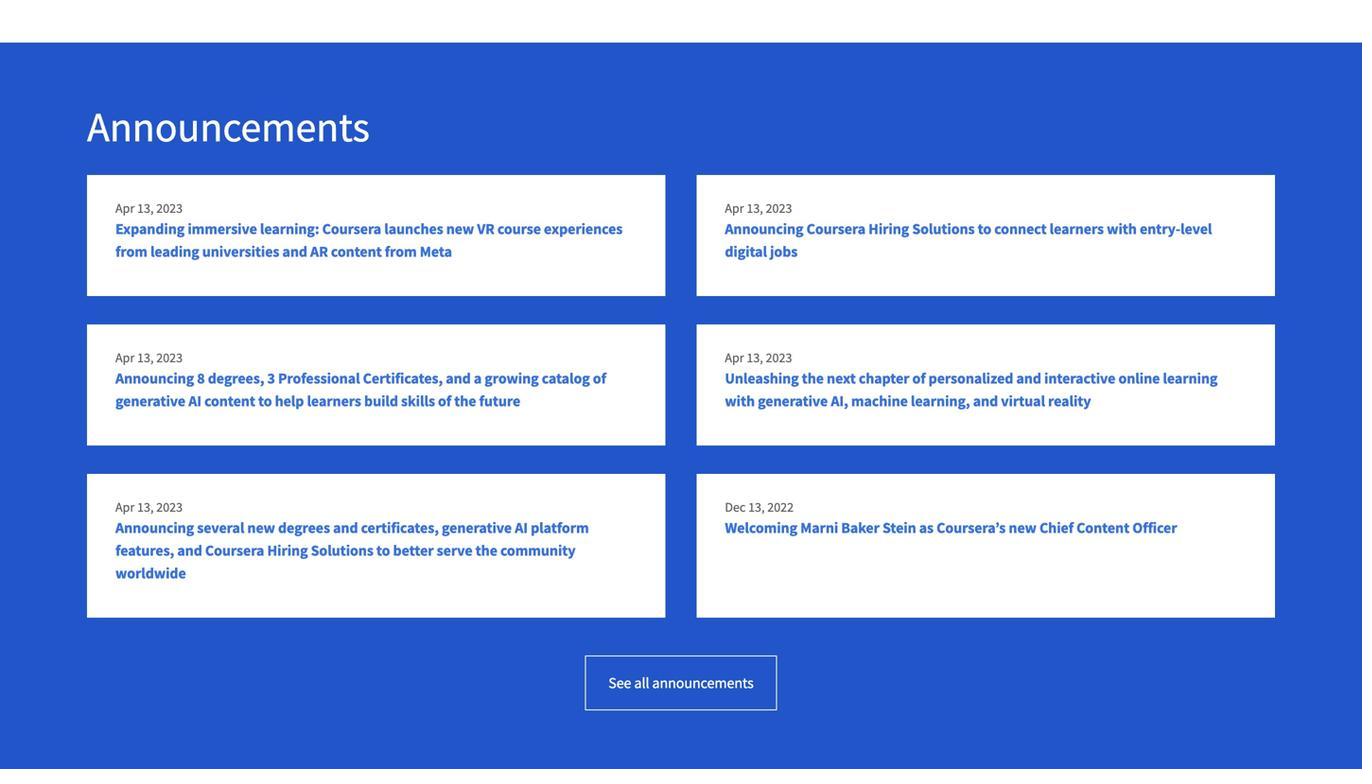 Task type: locate. For each thing, give the bounding box(es) containing it.
0 vertical spatial solutions
[[913, 219, 975, 238]]

content down degrees,
[[205, 392, 255, 411]]

0 horizontal spatial solutions
[[311, 541, 374, 560]]

1 horizontal spatial new
[[446, 219, 474, 238]]

apr for unleashing the next chapter of personalized and interactive online learning with generative ai, machine learning, and virtual reality
[[725, 349, 744, 366]]

apr inside apr 13, 2023 expanding immersive learning: coursera launches new vr course experiences from leading universities and ar content from meta
[[115, 199, 135, 217]]

0 horizontal spatial generative
[[115, 392, 186, 411]]

online
[[1119, 369, 1160, 388]]

0 horizontal spatial coursera
[[205, 541, 264, 560]]

certificates,
[[363, 369, 443, 388]]

new left chief on the bottom
[[1009, 518, 1037, 537]]

announcing inside apr 13, 2023 announcing coursera hiring solutions to connect learners with entry-level digital jobs
[[725, 219, 804, 238]]

2 horizontal spatial generative
[[758, 392, 828, 411]]

2 horizontal spatial of
[[913, 369, 926, 388]]

2023 inside 'apr 13, 2023 announcing several new degrees and certificates, generative ai platform features, and coursera hiring solutions to better serve the community worldwide'
[[156, 499, 183, 516]]

a
[[474, 369, 482, 388]]

to
[[978, 219, 992, 238], [258, 392, 272, 411], [377, 541, 390, 560]]

dec
[[725, 499, 746, 516]]

and inside apr 13, 2023 expanding immersive learning: coursera launches new vr course experiences from leading universities and ar content from meta
[[282, 242, 308, 261]]

1 vertical spatial the
[[454, 392, 476, 411]]

new
[[446, 219, 474, 238], [247, 518, 275, 537], [1009, 518, 1037, 537]]

apr inside apr 13, 2023 announcing 8 degrees, 3 professional certificates, and a growing catalog of generative ai content to help learners build skills of the future
[[115, 349, 135, 366]]

1 vertical spatial hiring
[[267, 541, 308, 560]]

content inside apr 13, 2023 expanding immersive learning: coursera launches new vr course experiences from leading universities and ar content from meta
[[331, 242, 382, 261]]

1 horizontal spatial hiring
[[869, 219, 910, 238]]

13, for unleashing the next chapter of personalized and interactive online learning with generative ai, machine learning, and virtual reality
[[747, 349, 763, 366]]

0 vertical spatial with
[[1107, 219, 1137, 238]]

the right serve
[[476, 541, 498, 560]]

1 vertical spatial to
[[258, 392, 272, 411]]

0 vertical spatial announcing
[[725, 219, 804, 238]]

apr for announcing coursera hiring solutions to connect learners with entry-level digital jobs
[[725, 199, 744, 217]]

reality
[[1049, 392, 1092, 411]]

2 horizontal spatial new
[[1009, 518, 1037, 537]]

generative
[[115, 392, 186, 411], [758, 392, 828, 411], [442, 518, 512, 537]]

and left a
[[446, 369, 471, 388]]

announcing
[[725, 219, 804, 238], [115, 369, 194, 388], [115, 518, 194, 537]]

0 horizontal spatial learners
[[307, 392, 361, 411]]

ar
[[310, 242, 328, 261]]

the inside apr 13, 2023 announcing 8 degrees, 3 professional certificates, and a growing catalog of generative ai content to help learners build skills of the future
[[454, 392, 476, 411]]

coursera's
[[937, 518, 1006, 537]]

apr inside 'apr 13, 2023 announcing several new degrees and certificates, generative ai platform features, and coursera hiring solutions to better serve the community worldwide'
[[115, 499, 135, 516]]

coursera inside 'apr 13, 2023 announcing several new degrees and certificates, generative ai platform features, and coursera hiring solutions to better serve the community worldwide'
[[205, 541, 264, 560]]

13, inside apr 13, 2023 announcing 8 degrees, 3 professional certificates, and a growing catalog of generative ai content to help learners build skills of the future
[[137, 349, 154, 366]]

and down personalized
[[973, 392, 999, 411]]

2023 inside apr 13, 2023 unleashing the next chapter of personalized and interactive online learning with generative ai, machine learning, and virtual reality
[[766, 349, 792, 366]]

1 horizontal spatial solutions
[[913, 219, 975, 238]]

1 horizontal spatial from
[[385, 242, 417, 261]]

features,
[[115, 541, 174, 560]]

to down certificates,
[[377, 541, 390, 560]]

apr for announcing 8 degrees, 3 professional certificates, and a growing catalog of generative ai content to help learners build skills of the future
[[115, 349, 135, 366]]

new inside the dec 13, 2022 welcoming marni baker stein as coursera's new chief content officer
[[1009, 518, 1037, 537]]

expanding immersive learning: coursera launches new vr course experiences from leading universities and ar content from meta link
[[115, 219, 623, 261]]

1 horizontal spatial ai
[[515, 518, 528, 537]]

as
[[920, 518, 934, 537]]

learners inside apr 13, 2023 announcing 8 degrees, 3 professional certificates, and a growing catalog of generative ai content to help learners build skills of the future
[[307, 392, 361, 411]]

to inside apr 13, 2023 announcing 8 degrees, 3 professional certificates, and a growing catalog of generative ai content to help learners build skills of the future
[[258, 392, 272, 411]]

0 vertical spatial hiring
[[869, 219, 910, 238]]

0 horizontal spatial ai
[[189, 392, 202, 411]]

of up the learning,
[[913, 369, 926, 388]]

the down a
[[454, 392, 476, 411]]

1 horizontal spatial coursera
[[322, 219, 381, 238]]

2 horizontal spatial coursera
[[807, 219, 866, 238]]

0 horizontal spatial content
[[205, 392, 255, 411]]

0 horizontal spatial new
[[247, 518, 275, 537]]

learners down professional
[[307, 392, 361, 411]]

generative for announcing
[[115, 392, 186, 411]]

content
[[331, 242, 382, 261], [205, 392, 255, 411]]

announcing coursera hiring solutions to connect learners with entry-level digital jobs link
[[725, 219, 1213, 261]]

solutions down degrees on the bottom left of page
[[311, 541, 374, 560]]

0 vertical spatial learners
[[1050, 219, 1104, 238]]

0 vertical spatial content
[[331, 242, 382, 261]]

to inside 'apr 13, 2023 announcing several new degrees and certificates, generative ai platform features, and coursera hiring solutions to better serve the community worldwide'
[[377, 541, 390, 560]]

1 horizontal spatial learners
[[1050, 219, 1104, 238]]

apr inside apr 13, 2023 announcing coursera hiring solutions to connect learners with entry-level digital jobs
[[725, 199, 744, 217]]

content right the ar
[[331, 242, 382, 261]]

2 vertical spatial the
[[476, 541, 498, 560]]

1 horizontal spatial to
[[377, 541, 390, 560]]

0 vertical spatial the
[[802, 369, 824, 388]]

1 vertical spatial learners
[[307, 392, 361, 411]]

skills
[[401, 392, 435, 411]]

ai up community
[[515, 518, 528, 537]]

13, inside apr 13, 2023 unleashing the next chapter of personalized and interactive online learning with generative ai, machine learning, and virtual reality
[[747, 349, 763, 366]]

universities
[[202, 242, 280, 261]]

13, inside 'apr 13, 2023 announcing several new degrees and certificates, generative ai platform features, and coursera hiring solutions to better serve the community worldwide'
[[137, 499, 154, 516]]

announcing inside apr 13, 2023 announcing 8 degrees, 3 professional certificates, and a growing catalog of generative ai content to help learners build skills of the future
[[115, 369, 194, 388]]

hiring inside 'apr 13, 2023 announcing several new degrees and certificates, generative ai platform features, and coursera hiring solutions to better serve the community worldwide'
[[267, 541, 308, 560]]

0 vertical spatial ai
[[189, 392, 202, 411]]

meta
[[420, 242, 452, 261]]

ai,
[[831, 392, 849, 411]]

2 vertical spatial announcing
[[115, 518, 194, 537]]

announcing left 8
[[115, 369, 194, 388]]

ai down 8
[[189, 392, 202, 411]]

digital
[[725, 242, 767, 261]]

announcing up features,
[[115, 518, 194, 537]]

0 horizontal spatial from
[[115, 242, 147, 261]]

0 horizontal spatial hiring
[[267, 541, 308, 560]]

to left connect on the top right of the page
[[978, 219, 992, 238]]

and
[[282, 242, 308, 261], [446, 369, 471, 388], [1017, 369, 1042, 388], [973, 392, 999, 411], [333, 518, 358, 537], [177, 541, 202, 560]]

officer
[[1133, 518, 1178, 537]]

announcing up digital on the top of the page
[[725, 219, 804, 238]]

learning:
[[260, 219, 319, 238]]

13, inside apr 13, 2023 expanding immersive learning: coursera launches new vr course experiences from leading universities and ar content from meta
[[137, 199, 154, 217]]

solutions left connect on the top right of the page
[[913, 219, 975, 238]]

1 horizontal spatial with
[[1107, 219, 1137, 238]]

13, inside the dec 13, 2022 welcoming marni baker stein as coursera's new chief content officer
[[749, 499, 765, 516]]

and down learning:
[[282, 242, 308, 261]]

1 horizontal spatial generative
[[442, 518, 512, 537]]

apr 13, 2023 announcing several new degrees and certificates, generative ai platform features, and coursera hiring solutions to better serve the community worldwide
[[115, 499, 589, 583]]

13, for announcing 8 degrees, 3 professional certificates, and a growing catalog of generative ai content to help learners build skills of the future
[[137, 349, 154, 366]]

13, for welcoming marni baker stein as coursera's new chief content officer
[[749, 499, 765, 516]]

0 vertical spatial to
[[978, 219, 992, 238]]

stein
[[883, 518, 917, 537]]

learners
[[1050, 219, 1104, 238], [307, 392, 361, 411]]

generative inside apr 13, 2023 unleashing the next chapter of personalized and interactive online learning with generative ai, machine learning, and virtual reality
[[758, 392, 828, 411]]

1 vertical spatial announcing
[[115, 369, 194, 388]]

with
[[1107, 219, 1137, 238], [725, 392, 755, 411]]

apr
[[115, 199, 135, 217], [725, 199, 744, 217], [115, 349, 135, 366], [725, 349, 744, 366], [115, 499, 135, 516]]

2023 for several
[[156, 499, 183, 516]]

coursera inside apr 13, 2023 expanding immersive learning: coursera launches new vr course experiences from leading universities and ar content from meta
[[322, 219, 381, 238]]

1 horizontal spatial content
[[331, 242, 382, 261]]

unleashing
[[725, 369, 799, 388]]

2023
[[156, 199, 183, 217], [766, 199, 792, 217], [156, 349, 183, 366], [766, 349, 792, 366], [156, 499, 183, 516]]

1 vertical spatial ai
[[515, 518, 528, 537]]

better
[[393, 541, 434, 560]]

0 horizontal spatial to
[[258, 392, 272, 411]]

to inside apr 13, 2023 announcing coursera hiring solutions to connect learners with entry-level digital jobs
[[978, 219, 992, 238]]

13, inside apr 13, 2023 announcing coursera hiring solutions to connect learners with entry-level digital jobs
[[747, 199, 763, 217]]

the
[[802, 369, 824, 388], [454, 392, 476, 411], [476, 541, 498, 560]]

content
[[1077, 518, 1130, 537]]

learners inside apr 13, 2023 announcing coursera hiring solutions to connect learners with entry-level digital jobs
[[1050, 219, 1104, 238]]

ai
[[189, 392, 202, 411], [515, 518, 528, 537]]

of
[[593, 369, 606, 388], [913, 369, 926, 388], [438, 392, 451, 411]]

of right catalog
[[593, 369, 606, 388]]

2023 inside apr 13, 2023 expanding immersive learning: coursera launches new vr course experiences from leading universities and ar content from meta
[[156, 199, 183, 217]]

13, for announcing several new degrees and certificates, generative ai platform features, and coursera hiring solutions to better serve the community worldwide
[[137, 499, 154, 516]]

1 vertical spatial with
[[725, 392, 755, 411]]

2 horizontal spatial to
[[978, 219, 992, 238]]

13,
[[137, 199, 154, 217], [747, 199, 763, 217], [137, 349, 154, 366], [747, 349, 763, 366], [137, 499, 154, 516], [749, 499, 765, 516]]

to down 3
[[258, 392, 272, 411]]

with down the unleashing
[[725, 392, 755, 411]]

new right the several
[[247, 518, 275, 537]]

from down expanding
[[115, 242, 147, 261]]

the inside 'apr 13, 2023 announcing several new degrees and certificates, generative ai platform features, and coursera hiring solutions to better serve the community worldwide'
[[476, 541, 498, 560]]

1 vertical spatial solutions
[[311, 541, 374, 560]]

from down launches
[[385, 242, 417, 261]]

apr 13, 2023 expanding immersive learning: coursera launches new vr course experiences from leading universities and ar content from meta
[[115, 199, 623, 261]]

8
[[197, 369, 205, 388]]

hiring
[[869, 219, 910, 238], [267, 541, 308, 560]]

platform
[[531, 518, 589, 537]]

ai inside apr 13, 2023 announcing 8 degrees, 3 professional certificates, and a growing catalog of generative ai content to help learners build skills of the future
[[189, 392, 202, 411]]

hiring inside apr 13, 2023 announcing coursera hiring solutions to connect learners with entry-level digital jobs
[[869, 219, 910, 238]]

from
[[115, 242, 147, 261], [385, 242, 417, 261]]

to for of
[[258, 392, 272, 411]]

vr
[[477, 219, 495, 238]]

with left entry-
[[1107, 219, 1137, 238]]

0 horizontal spatial with
[[725, 392, 755, 411]]

see
[[609, 674, 632, 693]]

generative inside apr 13, 2023 announcing 8 degrees, 3 professional certificates, and a growing catalog of generative ai content to help learners build skills of the future
[[115, 392, 186, 411]]

several
[[197, 518, 244, 537]]

the left next
[[802, 369, 824, 388]]

chapter
[[859, 369, 910, 388]]

2023 inside apr 13, 2023 announcing 8 degrees, 3 professional certificates, and a growing catalog of generative ai content to help learners build skills of the future
[[156, 349, 183, 366]]

2023 inside apr 13, 2023 announcing coursera hiring solutions to connect learners with entry-level digital jobs
[[766, 199, 792, 217]]

future
[[479, 392, 521, 411]]

chief
[[1040, 518, 1074, 537]]

new left vr
[[446, 219, 474, 238]]

degrees,
[[208, 369, 264, 388]]

apr inside apr 13, 2023 unleashing the next chapter of personalized and interactive online learning with generative ai, machine learning, and virtual reality
[[725, 349, 744, 366]]

solutions
[[913, 219, 975, 238], [311, 541, 374, 560]]

coursera
[[322, 219, 381, 238], [807, 219, 866, 238], [205, 541, 264, 560]]

2 vertical spatial to
[[377, 541, 390, 560]]

1 vertical spatial content
[[205, 392, 255, 411]]

learners right connect on the top right of the page
[[1050, 219, 1104, 238]]

of right 'skills'
[[438, 392, 451, 411]]

announcing inside 'apr 13, 2023 announcing several new degrees and certificates, generative ai platform features, and coursera hiring solutions to better serve the community worldwide'
[[115, 518, 194, 537]]

marni
[[801, 518, 839, 537]]

apr for announcing several new degrees and certificates, generative ai platform features, and coursera hiring solutions to better serve the community worldwide
[[115, 499, 135, 516]]



Task type: describe. For each thing, give the bounding box(es) containing it.
expanding
[[115, 219, 185, 238]]

machine
[[852, 392, 908, 411]]

the inside apr 13, 2023 unleashing the next chapter of personalized and interactive online learning with generative ai, machine learning, and virtual reality
[[802, 369, 824, 388]]

personalized
[[929, 369, 1014, 388]]

next
[[827, 369, 856, 388]]

degrees
[[278, 518, 330, 537]]

catalog
[[542, 369, 590, 388]]

see all announcements link
[[585, 656, 778, 710]]

solutions inside 'apr 13, 2023 announcing several new degrees and certificates, generative ai platform features, and coursera hiring solutions to better serve the community worldwide'
[[311, 541, 374, 560]]

generative inside 'apr 13, 2023 announcing several new degrees and certificates, generative ai platform features, and coursera hiring solutions to better serve the community worldwide'
[[442, 518, 512, 537]]

ai inside 'apr 13, 2023 announcing several new degrees and certificates, generative ai platform features, and coursera hiring solutions to better serve the community worldwide'
[[515, 518, 528, 537]]

2 from from the left
[[385, 242, 417, 261]]

0 horizontal spatial of
[[438, 392, 451, 411]]

solutions inside apr 13, 2023 announcing coursera hiring solutions to connect learners with entry-level digital jobs
[[913, 219, 975, 238]]

announcing 8 degrees, 3 professional certificates, and a growing catalog of generative ai content to help learners build skills of the future link
[[115, 369, 606, 411]]

serve
[[437, 541, 473, 560]]

certificates,
[[361, 518, 439, 537]]

connect
[[995, 219, 1047, 238]]

apr 13, 2023 unleashing the next chapter of personalized and interactive online learning with generative ai, machine learning, and virtual reality
[[725, 349, 1218, 411]]

worldwide
[[115, 564, 186, 583]]

unleashing the next chapter of personalized and interactive online learning with generative ai, machine learning, and virtual reality link
[[725, 369, 1218, 411]]

leading
[[150, 242, 199, 261]]

2023 for coursera
[[766, 199, 792, 217]]

announcing several new degrees and certificates, generative ai platform features, and coursera hiring solutions to better serve the community worldwide link
[[115, 518, 589, 583]]

apr 13, 2023 announcing coursera hiring solutions to connect learners with entry-level digital jobs
[[725, 199, 1213, 261]]

help
[[275, 392, 304, 411]]

with inside apr 13, 2023 announcing coursera hiring solutions to connect learners with entry-level digital jobs
[[1107, 219, 1137, 238]]

new inside apr 13, 2023 expanding immersive learning: coursera launches new vr course experiences from leading universities and ar content from meta
[[446, 219, 474, 238]]

launches
[[384, 219, 444, 238]]

interactive
[[1045, 369, 1116, 388]]

1 horizontal spatial of
[[593, 369, 606, 388]]

all
[[635, 674, 650, 693]]

announcements
[[653, 674, 754, 693]]

virtual
[[1001, 392, 1046, 411]]

generative for unleashing
[[758, 392, 828, 411]]

learning
[[1163, 369, 1218, 388]]

build
[[364, 392, 398, 411]]

see all announcements
[[609, 674, 754, 693]]

professional
[[278, 369, 360, 388]]

apr 13, 2023 announcing 8 degrees, 3 professional certificates, and a growing catalog of generative ai content to help learners build skills of the future
[[115, 349, 606, 411]]

2022
[[768, 499, 794, 516]]

announcements
[[87, 100, 370, 153]]

immersive
[[188, 219, 257, 238]]

and inside apr 13, 2023 announcing 8 degrees, 3 professional certificates, and a growing catalog of generative ai content to help learners build skills of the future
[[446, 369, 471, 388]]

and down the several
[[177, 541, 202, 560]]

with inside apr 13, 2023 unleashing the next chapter of personalized and interactive online learning with generative ai, machine learning, and virtual reality
[[725, 392, 755, 411]]

new inside 'apr 13, 2023 announcing several new degrees and certificates, generative ai platform features, and coursera hiring solutions to better serve the community worldwide'
[[247, 518, 275, 537]]

of inside apr 13, 2023 unleashing the next chapter of personalized and interactive online learning with generative ai, machine learning, and virtual reality
[[913, 369, 926, 388]]

experiences
[[544, 219, 623, 238]]

course
[[498, 219, 541, 238]]

3
[[267, 369, 275, 388]]

growing
[[485, 369, 539, 388]]

announcing for generative
[[115, 369, 194, 388]]

to for and
[[377, 541, 390, 560]]

2023 for the
[[766, 349, 792, 366]]

and right degrees on the bottom left of page
[[333, 518, 358, 537]]

level
[[1181, 219, 1213, 238]]

announcing for jobs
[[725, 219, 804, 238]]

and up virtual
[[1017, 369, 1042, 388]]

13, for announcing coursera hiring solutions to connect learners with entry-level digital jobs
[[747, 199, 763, 217]]

baker
[[842, 518, 880, 537]]

entry-
[[1140, 219, 1181, 238]]

jobs
[[770, 242, 798, 261]]

apr for expanding immersive learning: coursera launches new vr course experiences from leading universities and ar content from meta
[[115, 199, 135, 217]]

content inside apr 13, 2023 announcing 8 degrees, 3 professional certificates, and a growing catalog of generative ai content to help learners build skills of the future
[[205, 392, 255, 411]]

welcoming
[[725, 518, 798, 537]]

community
[[501, 541, 576, 560]]

announcing for coursera
[[115, 518, 194, 537]]

learning,
[[911, 392, 971, 411]]

welcoming marni baker stein as coursera's new chief content officer link
[[725, 518, 1178, 537]]

dec 13, 2022 welcoming marni baker stein as coursera's new chief content officer
[[725, 499, 1178, 537]]

coursera inside apr 13, 2023 announcing coursera hiring solutions to connect learners with entry-level digital jobs
[[807, 219, 866, 238]]

2023 for 8
[[156, 349, 183, 366]]

1 from from the left
[[115, 242, 147, 261]]

2023 for immersive
[[156, 199, 183, 217]]

13, for expanding immersive learning: coursera launches new vr course experiences from leading universities and ar content from meta
[[137, 199, 154, 217]]



Task type: vqa. For each thing, say whether or not it's contained in the screenshot.
generative Announcing
yes



